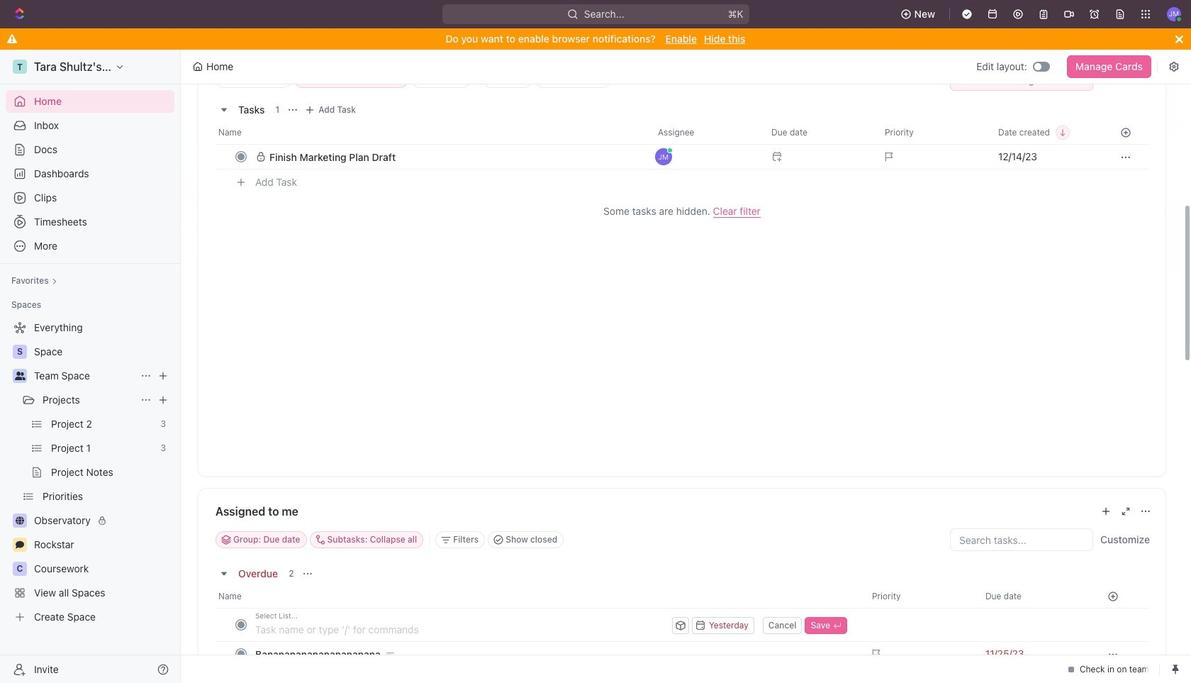 Task type: describe. For each thing, give the bounding box(es) containing it.
globe image
[[16, 516, 24, 525]]

Search tasks... text field
[[951, 529, 1093, 551]]

sidebar navigation
[[0, 50, 184, 683]]

tara shultz's workspace, , element
[[13, 60, 27, 74]]

space, , element
[[13, 345, 27, 359]]



Task type: locate. For each thing, give the bounding box(es) containing it.
coursework, , element
[[13, 562, 27, 576]]

user group image
[[15, 372, 25, 380]]

comment image
[[16, 541, 24, 549]]

tree
[[6, 316, 175, 629]]

Task name or type '/' for commands text field
[[255, 618, 670, 641]]

tree inside sidebar navigation
[[6, 316, 175, 629]]



Task type: vqa. For each thing, say whether or not it's contained in the screenshot.
user group icon
yes



